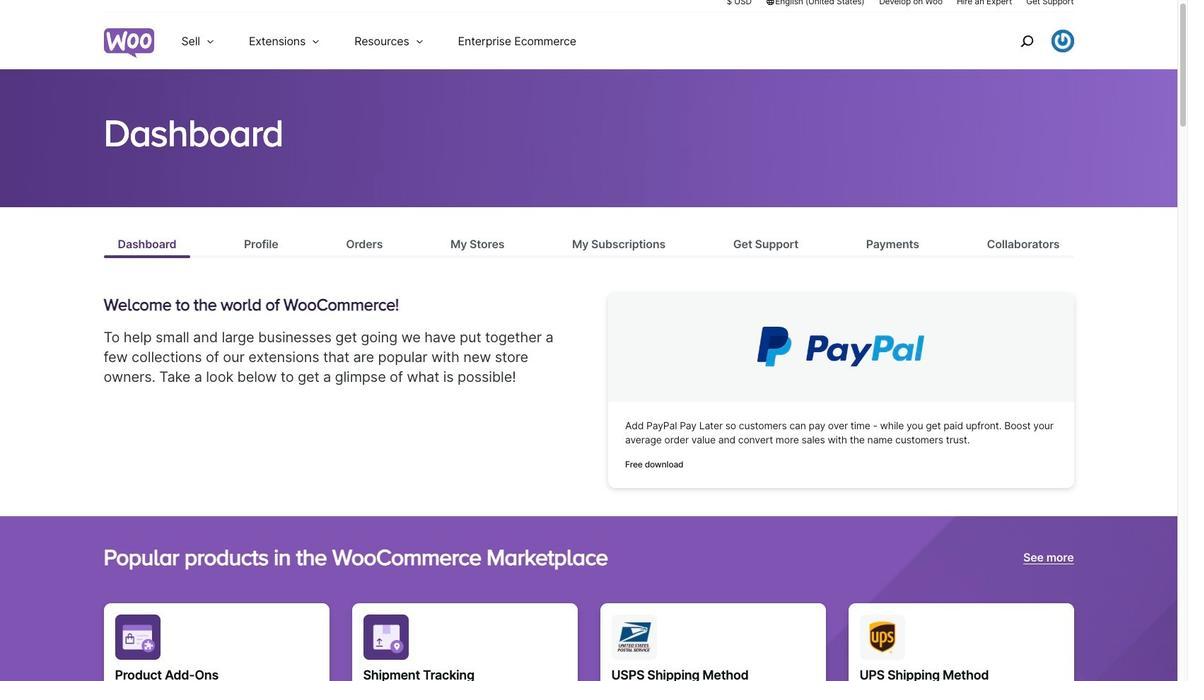 Task type: describe. For each thing, give the bounding box(es) containing it.
service navigation menu element
[[990, 18, 1074, 64]]

open account menu image
[[1051, 30, 1074, 52]]



Task type: locate. For each thing, give the bounding box(es) containing it.
search image
[[1015, 30, 1038, 52]]



Task type: vqa. For each thing, say whether or not it's contained in the screenshot.
Search image
yes



